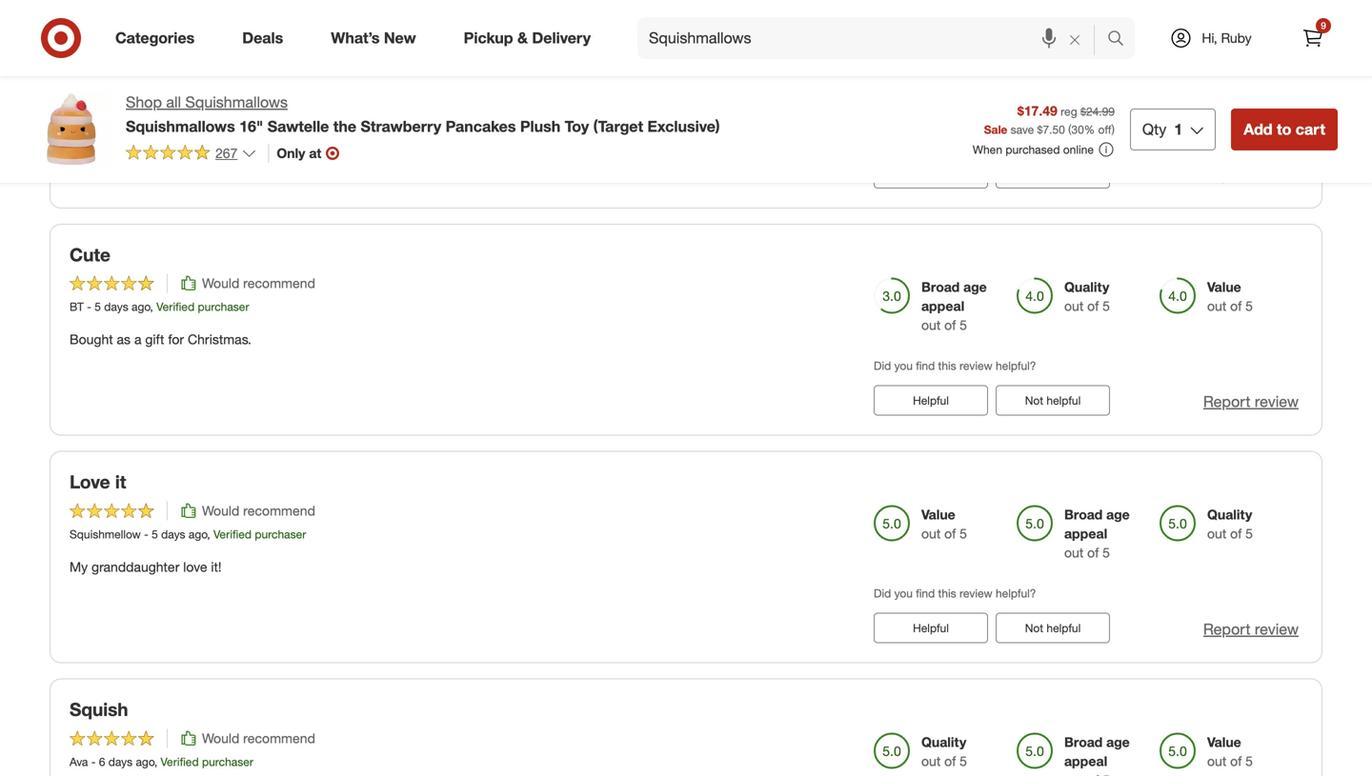 Task type: locate. For each thing, give the bounding box(es) containing it.
1 did you find this review helpful? from the top
[[874, 131, 1036, 145]]

3 report review from the top
[[1203, 620, 1299, 639]]

1 vertical spatial would recommend
[[202, 503, 315, 519]]

you for love it
[[894, 586, 913, 601]]

2 vertical spatial did
[[874, 586, 891, 601]]

quality out of 5
[[921, 51, 967, 87], [1064, 279, 1110, 314], [1207, 506, 1253, 542], [921, 734, 967, 770]]

helpful button for cute
[[874, 386, 988, 416]]

ago for squish
[[136, 755, 154, 769]]

2 not helpful from the top
[[1025, 621, 1081, 636]]

appeal inside broad age appeal
[[1064, 753, 1107, 770]]

soft
[[515, 104, 537, 120]]

age
[[1249, 51, 1273, 68], [963, 279, 987, 295], [1106, 506, 1130, 523], [1106, 734, 1130, 751]]

the up seen
[[204, 104, 223, 120]]

1 report review from the top
[[1203, 165, 1299, 184]]

days for cute
[[104, 300, 128, 314]]

recommend for cute
[[243, 275, 315, 292]]

2 not helpful button from the top
[[996, 613, 1110, 644]]

2 report review from the top
[[1203, 393, 1299, 411]]

categories link
[[99, 17, 218, 59]]

6 right ava
[[99, 755, 105, 769]]

0 horizontal spatial all
[[166, 93, 181, 111]]

1 vertical spatial a
[[501, 123, 508, 139]]

helpful for cute
[[1047, 394, 1081, 408]]

0 vertical spatial squishmallows
[[185, 93, 288, 111]]

2 vertical spatial recommend
[[243, 730, 315, 747]]

1 find from the top
[[916, 131, 935, 145]]

2 would from the top
[[202, 503, 239, 519]]

0 vertical spatial would
[[202, 275, 239, 292]]

2 recommend from the top
[[243, 503, 315, 519]]

1 you from the top
[[894, 131, 913, 145]]

1 vertical spatial helpful button
[[874, 613, 988, 644]]

ago up 'during'
[[173, 72, 192, 86]]

0 horizontal spatial purchased
[[414, 123, 478, 139]]

1 horizontal spatial all
[[647, 104, 660, 120]]

1 horizontal spatial purchased
[[1006, 143, 1060, 157]]

a right was
[[398, 104, 405, 120]]

adorable
[[567, 104, 620, 120]]

bought
[[70, 331, 113, 348]]

purchaser for love it
[[255, 527, 306, 542]]

too.
[[70, 123, 92, 139]]

3 find from the top
[[916, 586, 935, 601]]

the right sale
[[333, 117, 356, 136]]

-
[[129, 72, 133, 86], [87, 300, 91, 314], [144, 527, 148, 542], [91, 755, 96, 769]]

not helpful
[[1025, 394, 1081, 408], [1025, 621, 1081, 636]]

qty
[[1142, 120, 1167, 139]]

my down squishmellow
[[70, 559, 88, 576]]

when purchased online
[[973, 143, 1094, 157]]

2 vertical spatial report
[[1203, 620, 1251, 639]]

sale
[[984, 122, 1007, 137]]

ago for love it
[[189, 527, 207, 542]]

helpful? for cute
[[996, 359, 1036, 373]]

1
[[1174, 120, 1183, 139]]

0 vertical spatial helpful
[[913, 394, 949, 408]]

$
[[1037, 122, 1043, 137]]

1 helpful from the top
[[913, 394, 949, 408]]

squishmallows
[[185, 93, 288, 111], [126, 117, 235, 136]]

2 horizontal spatial a
[[501, 123, 508, 139]]

1 vertical spatial report
[[1203, 393, 1251, 411]]

squishmellow
[[70, 527, 141, 542]]

1 vertical spatial helpful
[[1047, 621, 1081, 636]]

helpful
[[913, 394, 949, 408], [913, 621, 949, 636]]

1 recommend from the top
[[243, 275, 315, 292]]

appeal
[[1207, 70, 1250, 87], [921, 298, 964, 314], [1064, 525, 1107, 542], [1064, 753, 1107, 770]]

review
[[960, 131, 993, 145], [1255, 165, 1299, 184], [960, 359, 993, 373], [1255, 393, 1299, 411], [960, 586, 993, 601], [1255, 620, 1299, 639]]

1 horizontal spatial it
[[385, 123, 392, 139]]

1 vertical spatial not helpful
[[1025, 621, 1081, 636]]

0 vertical spatial did you find this review helpful?
[[874, 131, 1036, 145]]

out
[[921, 70, 941, 87], [1064, 70, 1084, 87], [1207, 89, 1227, 106], [1064, 298, 1084, 314], [1207, 298, 1227, 314], [921, 317, 941, 334], [921, 525, 941, 542], [1207, 525, 1227, 542], [1064, 544, 1084, 561], [921, 753, 941, 770], [1207, 753, 1227, 770]]

2 vertical spatial you
[[894, 586, 913, 601]]

broad inside broad age appeal
[[1064, 734, 1103, 751]]

1 horizontal spatial and
[[541, 104, 564, 120]]

ago up gift
[[132, 300, 150, 314]]

0 vertical spatial you
[[894, 131, 913, 145]]

all inside "purchased this during the black friday sale which was a great deal. super soft and adorable like all squishmallows! nice big size too. my 6 yr old son seen this in an ad and asked for it so purchased for a christmas gift."
[[647, 104, 660, 120]]

would
[[202, 275, 239, 292], [202, 503, 239, 519], [202, 730, 239, 747]]

days up as
[[104, 300, 128, 314]]

days for adorable!
[[146, 72, 170, 86]]

1 vertical spatial broad age appeal out of 5
[[921, 279, 987, 334]]

1 vertical spatial did you find this review helpful?
[[874, 359, 1036, 373]]

ruby
[[1221, 30, 1252, 46]]

, right ava
[[154, 755, 157, 769]]

2 vertical spatial report review button
[[1203, 619, 1299, 641]]

3 report from the top
[[1203, 620, 1251, 639]]

- right ava
[[91, 755, 96, 769]]

3 helpful? from the top
[[996, 586, 1036, 601]]

- up my granddaughter love it!
[[144, 527, 148, 542]]

- for squish
[[91, 755, 96, 769]]

0 horizontal spatial a
[[134, 331, 141, 348]]

9
[[1321, 20, 1326, 31]]

squishmallows up 267 link
[[126, 117, 235, 136]]

1 helpful? from the top
[[996, 131, 1036, 145]]

(target
[[593, 117, 643, 136]]

you for adorable!
[[894, 131, 913, 145]]

only
[[277, 145, 305, 161]]

my down purchased
[[96, 123, 114, 139]]

, up love
[[207, 527, 210, 542]]

helpful button
[[874, 386, 988, 416], [874, 613, 988, 644]]

2 vertical spatial broad age appeal out of 5
[[1064, 506, 1130, 561]]

1 not helpful from the top
[[1025, 394, 1081, 408]]

delivery
[[532, 29, 591, 47]]

2 vertical spatial helpful?
[[996, 586, 1036, 601]]

age inside broad age appeal
[[1106, 734, 1130, 751]]

0 vertical spatial not helpful button
[[996, 386, 1110, 416]]

this for adorable!
[[938, 131, 956, 145]]

ago up love
[[189, 527, 207, 542]]

squishmallows up 16"
[[185, 93, 288, 111]]

did for love it
[[874, 586, 891, 601]]

my inside "purchased this during the black friday sale which was a great deal. super soft and adorable like all squishmallows! nice big size too. my 6 yr old son seen this in an ad and asked for it so purchased for a christmas gift."
[[96, 123, 114, 139]]

helpful for love it
[[913, 621, 949, 636]]

shop all squishmallows squishmallows 16" sawtelle the strawberry pancakes plush toy (target exclusive)
[[126, 93, 720, 136]]

2 would recommend from the top
[[202, 503, 315, 519]]

helpful
[[1047, 394, 1081, 408], [1047, 621, 1081, 636]]

recommend for love it
[[243, 503, 315, 519]]

love
[[183, 559, 207, 576]]

0 vertical spatial recommend
[[243, 275, 315, 292]]

recommend for squish
[[243, 730, 315, 747]]

all down summer65 - 5 days ago , verified purchaser
[[166, 93, 181, 111]]

of
[[944, 70, 956, 87], [1087, 70, 1099, 87], [1230, 89, 1242, 106], [1087, 298, 1099, 314], [1230, 298, 1242, 314], [944, 317, 956, 334], [944, 525, 956, 542], [1230, 525, 1242, 542], [1087, 544, 1099, 561], [944, 753, 956, 770], [1230, 753, 1242, 770]]

1 horizontal spatial my
[[96, 123, 114, 139]]

was
[[370, 104, 394, 120]]

0 horizontal spatial 6
[[99, 755, 105, 769]]

the
[[204, 104, 223, 120], [333, 117, 356, 136]]

3 recommend from the top
[[243, 730, 315, 747]]

verified for squish
[[161, 755, 199, 769]]

report
[[1203, 165, 1251, 184], [1203, 393, 1251, 411], [1203, 620, 1251, 639]]

1 vertical spatial and
[[300, 123, 323, 139]]

verified
[[198, 72, 237, 86], [156, 300, 195, 314], [213, 527, 252, 542], [161, 755, 199, 769]]

bt
[[70, 300, 84, 314]]

what's
[[331, 29, 380, 47]]

0 vertical spatial helpful button
[[874, 386, 988, 416]]

it right love
[[115, 471, 126, 493]]

2 report from the top
[[1203, 393, 1251, 411]]

would up the ava - 6 days ago , verified purchaser
[[202, 730, 239, 747]]

verified for adorable!
[[198, 72, 237, 86]]

you
[[894, 131, 913, 145], [894, 359, 913, 373], [894, 586, 913, 601]]

report review
[[1203, 165, 1299, 184], [1203, 393, 1299, 411], [1203, 620, 1299, 639]]

1 vertical spatial report review button
[[1203, 391, 1299, 413]]

days up shop on the left top
[[146, 72, 170, 86]]

days up love
[[161, 527, 185, 542]]

1 not from the top
[[1025, 394, 1043, 408]]

ago right ava
[[136, 755, 154, 769]]

1 horizontal spatial a
[[398, 104, 405, 120]]

3 did you find this review helpful? from the top
[[874, 586, 1036, 601]]

summer65
[[70, 72, 126, 86]]

for right gift
[[168, 331, 184, 348]]

seen
[[191, 123, 220, 139]]

and
[[541, 104, 564, 120], [300, 123, 323, 139]]

the inside shop all squishmallows squishmallows 16" sawtelle the strawberry pancakes plush toy (target exclusive)
[[333, 117, 356, 136]]

%
[[1084, 122, 1095, 137]]

0 vertical spatial find
[[916, 131, 935, 145]]

2 find from the top
[[916, 359, 935, 373]]

and down sale
[[300, 123, 323, 139]]

purchaser
[[240, 72, 291, 86], [198, 300, 249, 314], [255, 527, 306, 542], [202, 755, 253, 769]]

deals link
[[226, 17, 307, 59]]

0 vertical spatial helpful
[[1047, 394, 1081, 408]]

0 vertical spatial report review button
[[1203, 164, 1299, 185]]

- for adorable!
[[129, 72, 133, 86]]

new
[[384, 29, 416, 47]]

3 would recommend from the top
[[202, 730, 315, 747]]

old
[[144, 123, 162, 139]]

3 did from the top
[[874, 586, 891, 601]]

1 vertical spatial you
[[894, 359, 913, 373]]

and up christmas on the left of page
[[541, 104, 564, 120]]

a right as
[[134, 331, 141, 348]]

1 vertical spatial find
[[916, 359, 935, 373]]

did for cute
[[874, 359, 891, 373]]

0 vertical spatial a
[[398, 104, 405, 120]]

verified for love it
[[213, 527, 252, 542]]

all right like
[[647, 104, 660, 120]]

1 helpful button from the top
[[874, 386, 988, 416]]

not for cute
[[1025, 394, 1043, 408]]

christmas.
[[188, 331, 251, 348]]

6 left yr
[[118, 123, 125, 139]]

my granddaughter love it!
[[70, 559, 222, 576]]

1 vertical spatial it
[[115, 471, 126, 493]]

1 not helpful button from the top
[[996, 386, 1110, 416]]

1 vertical spatial not
[[1025, 621, 1043, 636]]

2 did from the top
[[874, 359, 891, 373]]

, up gift
[[150, 300, 153, 314]]

0 vertical spatial purchased
[[414, 123, 478, 139]]

report review for cute
[[1203, 393, 1299, 411]]

2 helpful button from the top
[[874, 613, 988, 644]]

1 did from the top
[[874, 131, 891, 145]]

a down super
[[501, 123, 508, 139]]

days right ava
[[108, 755, 133, 769]]

son
[[166, 123, 187, 139]]

0 vertical spatial my
[[96, 123, 114, 139]]

1 vertical spatial helpful?
[[996, 359, 1036, 373]]

1 vertical spatial did
[[874, 359, 891, 373]]

would up squishmellow - 5 days ago , verified purchaser
[[202, 503, 239, 519]]

0 horizontal spatial the
[[204, 104, 223, 120]]

image of squishmallows 16" sawtelle the strawberry pancakes plush toy (target exclusive) image
[[34, 91, 111, 168]]

30
[[1071, 122, 1084, 137]]

0 vertical spatial report
[[1203, 165, 1251, 184]]

when
[[973, 143, 1002, 157]]

love it
[[70, 471, 126, 493]]

nice
[[758, 104, 786, 120]]

would for love it
[[202, 503, 239, 519]]

2 vertical spatial find
[[916, 586, 935, 601]]

1 vertical spatial helpful
[[913, 621, 949, 636]]

ava - 6 days ago , verified purchaser
[[70, 755, 253, 769]]

1 vertical spatial report review
[[1203, 393, 1299, 411]]

1 horizontal spatial 6
[[118, 123, 125, 139]]

2 helpful from the top
[[913, 621, 949, 636]]

ago
[[173, 72, 192, 86], [132, 300, 150, 314], [189, 527, 207, 542], [136, 755, 154, 769]]

1 vertical spatial not helpful button
[[996, 613, 1110, 644]]

would up christmas.
[[202, 275, 239, 292]]

report review for love it
[[1203, 620, 1299, 639]]

1 vertical spatial recommend
[[243, 503, 315, 519]]

0 horizontal spatial my
[[70, 559, 88, 576]]

1 would recommend from the top
[[202, 275, 315, 292]]

would for cute
[[202, 275, 239, 292]]

0 vertical spatial did
[[874, 131, 891, 145]]

not helpful button for love it
[[996, 613, 1110, 644]]

2 not from the top
[[1025, 621, 1043, 636]]

,
[[192, 72, 195, 86], [150, 300, 153, 314], [207, 527, 210, 542], [154, 755, 157, 769]]

0 vertical spatial broad age appeal out of 5
[[1207, 51, 1273, 106]]

2 vertical spatial did you find this review helpful?
[[874, 586, 1036, 601]]

1 helpful from the top
[[1047, 394, 1081, 408]]

0 vertical spatial not helpful
[[1025, 394, 1081, 408]]

helpful? for adorable!
[[996, 131, 1036, 145]]

2 did you find this review helpful? from the top
[[874, 359, 1036, 373]]

(
[[1068, 122, 1071, 137]]

1 vertical spatial squishmallows
[[126, 117, 235, 136]]

0 vertical spatial it
[[385, 123, 392, 139]]

9 link
[[1292, 17, 1334, 59]]

0 vertical spatial would recommend
[[202, 275, 315, 292]]

my
[[96, 123, 114, 139], [70, 559, 88, 576]]

would recommend for love it
[[202, 503, 315, 519]]

find
[[916, 131, 935, 145], [916, 359, 935, 373], [916, 586, 935, 601]]

2 helpful from the top
[[1047, 621, 1081, 636]]

a
[[398, 104, 405, 120], [501, 123, 508, 139], [134, 331, 141, 348]]

3 would from the top
[[202, 730, 239, 747]]

this for love it
[[938, 586, 956, 601]]

1 horizontal spatial the
[[333, 117, 356, 136]]

, for cute
[[150, 300, 153, 314]]

2 you from the top
[[894, 359, 913, 373]]

it!
[[211, 559, 222, 576]]

it inside "purchased this during the black friday sale which was a great deal. super soft and adorable like all squishmallows! nice big size too. my 6 yr old son seen this in an ad and asked for it so purchased for a christmas gift."
[[385, 123, 392, 139]]

not
[[1025, 394, 1043, 408], [1025, 621, 1043, 636]]

find for adorable!
[[916, 131, 935, 145]]

report for cute
[[1203, 393, 1251, 411]]

great
[[409, 104, 439, 120]]

it left so
[[385, 123, 392, 139]]

purchased down "deal."
[[414, 123, 478, 139]]

0 vertical spatial report review
[[1203, 165, 1299, 184]]

ago for cute
[[132, 300, 150, 314]]

3 you from the top
[[894, 586, 913, 601]]

summer65 - 5 days ago , verified purchaser
[[70, 72, 291, 86]]

super
[[475, 104, 511, 120]]

2 vertical spatial would recommend
[[202, 730, 315, 747]]

, for squish
[[154, 755, 157, 769]]

0 vertical spatial not
[[1025, 394, 1043, 408]]

1 vertical spatial would
[[202, 503, 239, 519]]

not helpful button
[[996, 386, 1110, 416], [996, 613, 1110, 644]]

helpful button for love it
[[874, 613, 988, 644]]

6
[[118, 123, 125, 139], [99, 755, 105, 769]]

the inside "purchased this during the black friday sale which was a great deal. super soft and adorable like all squishmallows! nice big size too. my 6 yr old son seen this in an ad and asked for it so purchased for a christmas gift."
[[204, 104, 223, 120]]

purchased down $
[[1006, 143, 1060, 157]]

, up 'during'
[[192, 72, 195, 86]]

to
[[1277, 120, 1291, 139]]

2 vertical spatial would
[[202, 730, 239, 747]]

0 vertical spatial helpful?
[[996, 131, 1036, 145]]

for down was
[[366, 123, 382, 139]]

0 vertical spatial 6
[[118, 123, 125, 139]]

2 report review button from the top
[[1203, 391, 1299, 413]]

1 would from the top
[[202, 275, 239, 292]]

- up shop on the left top
[[129, 72, 133, 86]]

for down super
[[481, 123, 497, 139]]

- right bt
[[87, 300, 91, 314]]

days
[[146, 72, 170, 86], [104, 300, 128, 314], [161, 527, 185, 542], [108, 755, 133, 769]]

2 helpful? from the top
[[996, 359, 1036, 373]]

0 horizontal spatial broad age appeal out of 5
[[921, 279, 987, 334]]

helpful?
[[996, 131, 1036, 145], [996, 359, 1036, 373], [996, 586, 1036, 601]]

3 report review button from the top
[[1203, 619, 1299, 641]]

2 vertical spatial report review
[[1203, 620, 1299, 639]]



Task type: describe. For each thing, give the bounding box(es) containing it.
in
[[249, 123, 259, 139]]

ad
[[281, 123, 296, 139]]

purchased this during the black friday sale which was a great deal. super soft and adorable like all squishmallows! nice big size too. my 6 yr old son seen this in an ad and asked for it so purchased for a christmas gift.
[[70, 104, 835, 139]]

pickup & delivery
[[464, 29, 591, 47]]

purchased inside "purchased this during the black friday sale which was a great deal. super soft and adorable like all squishmallows! nice big size too. my 6 yr old son seen this in an ad and asked for it so purchased for a christmas gift."
[[414, 123, 478, 139]]

2 horizontal spatial for
[[481, 123, 497, 139]]

you for cute
[[894, 359, 913, 373]]

squishmellow - 5 days ago , verified purchaser
[[70, 527, 306, 542]]

christmas
[[512, 123, 573, 139]]

did for adorable!
[[874, 131, 891, 145]]

)
[[1112, 122, 1115, 137]]

16"
[[239, 117, 263, 136]]

$24.99
[[1081, 104, 1115, 119]]

find for love it
[[916, 586, 935, 601]]

not helpful for cute
[[1025, 394, 1081, 408]]

purchaser for cute
[[198, 300, 249, 314]]

not helpful button for cute
[[996, 386, 1110, 416]]

267 link
[[126, 144, 257, 166]]

verified for cute
[[156, 300, 195, 314]]

as
[[117, 331, 131, 348]]

not for love it
[[1025, 621, 1043, 636]]

0 horizontal spatial and
[[300, 123, 323, 139]]

big
[[789, 104, 808, 120]]

would for squish
[[202, 730, 239, 747]]

during
[[162, 104, 200, 120]]

$17.49
[[1018, 103, 1057, 119]]

hi,
[[1202, 30, 1217, 46]]

add to cart
[[1244, 120, 1325, 139]]

bought as a gift for christmas.
[[70, 331, 251, 348]]

purchased
[[70, 104, 134, 120]]

1 vertical spatial my
[[70, 559, 88, 576]]

adorable!
[[70, 16, 152, 38]]

days for love it
[[161, 527, 185, 542]]

- for love it
[[144, 527, 148, 542]]

1 report from the top
[[1203, 165, 1251, 184]]

0 horizontal spatial it
[[115, 471, 126, 493]]

purchaser for squish
[[202, 755, 253, 769]]

2 horizontal spatial broad age appeal out of 5
[[1207, 51, 1273, 106]]

squish
[[70, 699, 128, 721]]

black
[[227, 104, 260, 120]]

report for love it
[[1203, 620, 1251, 639]]

1 vertical spatial 6
[[99, 755, 105, 769]]

6 inside "purchased this during the black friday sale which was a great deal. super soft and adorable like all squishmallows! nice big size too. my 6 yr old son seen this in an ad and asked for it so purchased for a christmas gift."
[[118, 123, 125, 139]]

not helpful for love it
[[1025, 621, 1081, 636]]

would recommend for cute
[[202, 275, 315, 292]]

2 vertical spatial a
[[134, 331, 141, 348]]

broad age appeal
[[1064, 734, 1130, 770]]

helpful for cute
[[913, 394, 949, 408]]

, for adorable!
[[192, 72, 195, 86]]

size
[[812, 104, 835, 120]]

online
[[1063, 143, 1094, 157]]

bt - 5 days ago , verified purchaser
[[70, 300, 249, 314]]

categories
[[115, 29, 195, 47]]

did you find this review helpful? for cute
[[874, 359, 1036, 373]]

report review button for love it
[[1203, 619, 1299, 641]]

sale
[[304, 104, 328, 120]]

did you find this review helpful? for adorable!
[[874, 131, 1036, 145]]

deals
[[242, 29, 283, 47]]

only at
[[277, 145, 321, 161]]

toy
[[565, 117, 589, 136]]

like
[[623, 104, 643, 120]]

$17.49 reg $24.99 sale save $ 7.50 ( 30 % off )
[[984, 103, 1115, 137]]

pickup
[[464, 29, 513, 47]]

plush
[[520, 117, 561, 136]]

search
[[1099, 31, 1144, 49]]

0 horizontal spatial for
[[168, 331, 184, 348]]

search button
[[1099, 17, 1144, 63]]

pickup & delivery link
[[448, 17, 615, 59]]

off
[[1098, 122, 1112, 137]]

friday
[[264, 104, 300, 120]]

cute
[[70, 244, 110, 266]]

love
[[70, 471, 110, 493]]

qty 1
[[1142, 120, 1183, 139]]

did you find this review helpful? for love it
[[874, 586, 1036, 601]]

1 report review button from the top
[[1203, 164, 1299, 185]]

&
[[517, 29, 528, 47]]

hi, ruby
[[1202, 30, 1252, 46]]

exclusive)
[[648, 117, 720, 136]]

cart
[[1296, 120, 1325, 139]]

7.50
[[1043, 122, 1065, 137]]

ago for adorable!
[[173, 72, 192, 86]]

what's new
[[331, 29, 416, 47]]

days for squish
[[108, 755, 133, 769]]

1 vertical spatial purchased
[[1006, 143, 1060, 157]]

purchaser for adorable!
[[240, 72, 291, 86]]

save
[[1011, 122, 1034, 137]]

find for cute
[[916, 359, 935, 373]]

What can we help you find? suggestions appear below search field
[[638, 17, 1112, 59]]

1 horizontal spatial broad age appeal out of 5
[[1064, 506, 1130, 561]]

gift.
[[576, 123, 599, 139]]

0 vertical spatial and
[[541, 104, 564, 120]]

yr
[[129, 123, 140, 139]]

ava
[[70, 755, 88, 769]]

reg
[[1061, 104, 1077, 119]]

granddaughter
[[91, 559, 179, 576]]

- for cute
[[87, 300, 91, 314]]

strawberry
[[361, 117, 441, 136]]

helpful? for love it
[[996, 586, 1036, 601]]

helpful for love it
[[1047, 621, 1081, 636]]

267
[[215, 145, 238, 161]]

at
[[309, 145, 321, 161]]

shop
[[126, 93, 162, 111]]

squishmallows!
[[664, 104, 755, 120]]

deal.
[[443, 104, 471, 120]]

report review button for cute
[[1203, 391, 1299, 413]]

which
[[332, 104, 367, 120]]

all inside shop all squishmallows squishmallows 16" sawtelle the strawberry pancakes plush toy (target exclusive)
[[166, 93, 181, 111]]

, for love it
[[207, 527, 210, 542]]

add
[[1244, 120, 1273, 139]]

add to cart button
[[1231, 109, 1338, 151]]

this for cute
[[938, 359, 956, 373]]

an
[[263, 123, 278, 139]]

asked
[[326, 123, 362, 139]]

1 horizontal spatial for
[[366, 123, 382, 139]]

pancakes
[[446, 117, 516, 136]]

sawtelle
[[268, 117, 329, 136]]

so
[[396, 123, 410, 139]]

would recommend for squish
[[202, 730, 315, 747]]



Task type: vqa. For each thing, say whether or not it's contained in the screenshot.
the Check
no



